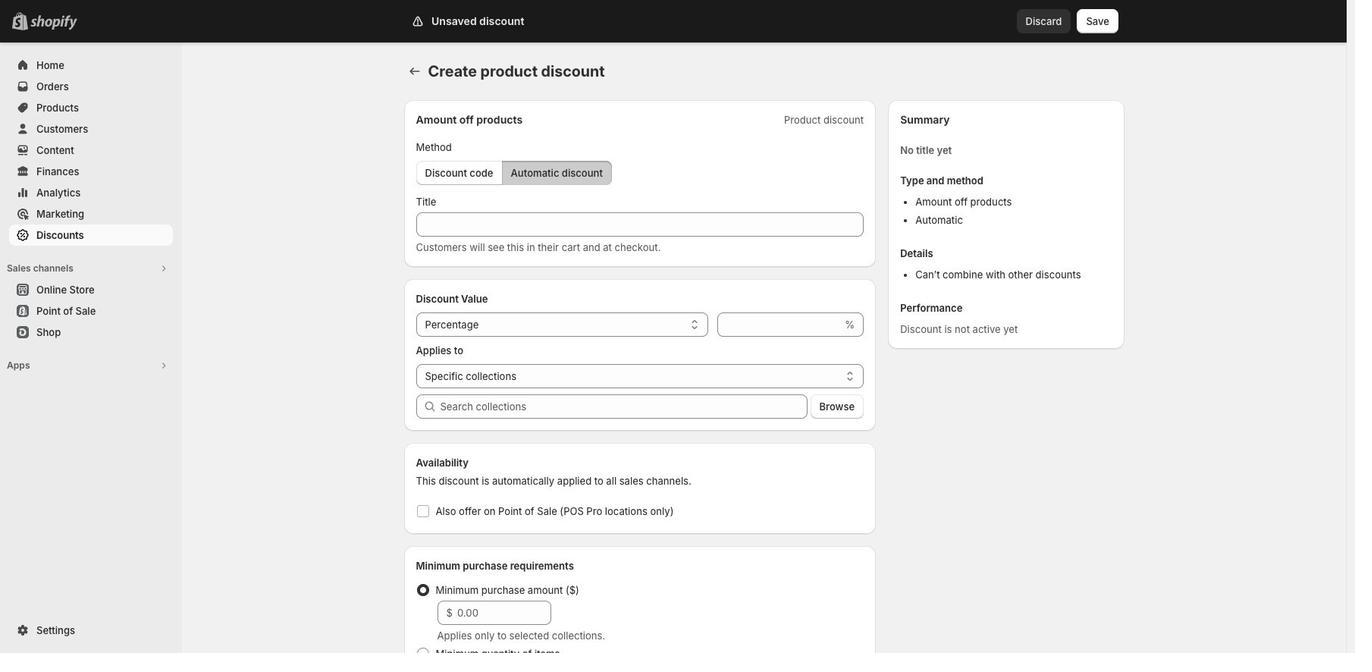 Task type: vqa. For each thing, say whether or not it's contained in the screenshot.
text field
yes



Task type: locate. For each thing, give the bounding box(es) containing it.
Search collections text field
[[440, 395, 808, 419]]

0.00 text field
[[457, 601, 551, 625]]

None text field
[[416, 212, 864, 237], [718, 313, 842, 337], [416, 212, 864, 237], [718, 313, 842, 337]]



Task type: describe. For each thing, give the bounding box(es) containing it.
shopify image
[[30, 15, 77, 30]]



